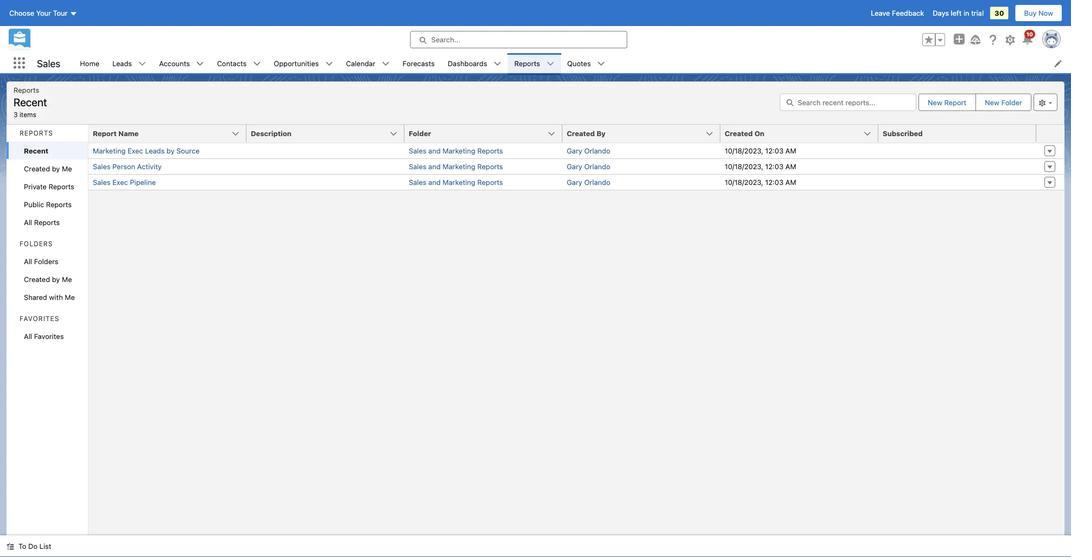 Task type: locate. For each thing, give the bounding box(es) containing it.
text default image for accounts
[[196, 60, 204, 68]]

0 vertical spatial all
[[24, 218, 32, 226]]

2 gary orlando link from the top
[[567, 163, 610, 171]]

gary orlando
[[567, 147, 610, 155], [567, 163, 610, 171], [567, 178, 610, 186]]

folders up the all folders
[[20, 240, 53, 248]]

items
[[19, 111, 36, 118]]

1 vertical spatial 12:03
[[765, 163, 784, 171]]

report up subscribed button
[[944, 98, 966, 106]]

text default image inside accounts list item
[[196, 60, 204, 68]]

leads list item
[[106, 53, 153, 73]]

folder button
[[404, 125, 562, 142]]

1 vertical spatial created by me link
[[7, 270, 88, 288]]

shared
[[24, 293, 47, 301]]

1 vertical spatial sales and marketing reports link
[[409, 163, 503, 171]]

text default image inside "to do list" button
[[7, 543, 14, 551]]

created by me
[[24, 164, 72, 173], [24, 275, 72, 283]]

new report
[[928, 98, 966, 106]]

3 text default image from the left
[[547, 60, 554, 68]]

text default image right calendar
[[382, 60, 390, 68]]

subscribed cell
[[878, 125, 1043, 143]]

created up shared
[[24, 275, 50, 283]]

gary orlando for sales exec pipeline
[[567, 178, 610, 186]]

2 vertical spatial am
[[785, 178, 796, 186]]

2 am from the top
[[785, 163, 796, 171]]

all for all favorites
[[24, 332, 32, 340]]

by
[[167, 147, 175, 155], [52, 164, 60, 173], [52, 275, 60, 283]]

2 vertical spatial gary orlando link
[[567, 178, 610, 186]]

2 created by me link from the top
[[7, 270, 88, 288]]

1 am from the top
[[785, 147, 796, 155]]

text default image right quotes
[[597, 60, 605, 68]]

am for sales exec pipeline
[[785, 178, 796, 186]]

1 vertical spatial leads
[[145, 147, 165, 155]]

leads
[[112, 59, 132, 67], [145, 147, 165, 155]]

buy
[[1024, 9, 1037, 17]]

accounts list item
[[153, 53, 210, 73]]

buy now
[[1024, 9, 1053, 17]]

orlando for sales person activity
[[584, 163, 610, 171]]

days left in trial
[[933, 9, 984, 17]]

exec for marketing
[[128, 147, 143, 155]]

sales and marketing reports
[[409, 147, 503, 155], [409, 163, 503, 171], [409, 178, 503, 186]]

2 gary orlando from the top
[[567, 163, 610, 171]]

1 vertical spatial sales and marketing reports
[[409, 163, 503, 171]]

and for sales person activity
[[428, 163, 441, 171]]

folder
[[1001, 98, 1022, 106], [409, 129, 431, 138]]

0 vertical spatial exec
[[128, 147, 143, 155]]

created by me link up private reports on the top left
[[7, 160, 88, 178]]

gary for sales exec pipeline
[[567, 178, 582, 186]]

1 10/18/2023, 12:03 am from the top
[[725, 147, 796, 155]]

favorites up all favorites
[[20, 315, 59, 323]]

1 vertical spatial recent
[[24, 147, 48, 155]]

0 horizontal spatial report
[[93, 129, 117, 138]]

1 vertical spatial exec
[[112, 178, 128, 186]]

sales exec pipeline
[[93, 178, 156, 186]]

calendar
[[346, 59, 375, 67]]

10/18/2023, 12:03 am for marketing exec leads by source
[[725, 147, 796, 155]]

created by me link up shared with me
[[7, 270, 88, 288]]

3 and from the top
[[428, 178, 441, 186]]

forecasts
[[403, 59, 435, 67]]

all down shared
[[24, 332, 32, 340]]

by for recent
[[52, 164, 60, 173]]

1 vertical spatial and
[[428, 163, 441, 171]]

text default image for dashboards
[[494, 60, 501, 68]]

by up private reports on the top left
[[52, 164, 60, 173]]

2 vertical spatial sales and marketing reports link
[[409, 178, 503, 186]]

all down public
[[24, 218, 32, 226]]

folders
[[20, 240, 53, 248], [34, 257, 58, 265]]

orlando
[[584, 147, 610, 155], [584, 163, 610, 171], [584, 178, 610, 186]]

1 orlando from the top
[[584, 147, 610, 155]]

0 vertical spatial leads
[[112, 59, 132, 67]]

1 vertical spatial favorites
[[34, 332, 64, 340]]

text default image for calendar
[[382, 60, 390, 68]]

created by cell
[[562, 125, 727, 143]]

0 vertical spatial and
[[428, 147, 441, 155]]

in
[[964, 9, 969, 17]]

created by me up private reports link
[[24, 164, 72, 173]]

1 text default image from the left
[[253, 60, 261, 68]]

3 am from the top
[[785, 178, 796, 186]]

text default image right contacts
[[253, 60, 261, 68]]

dashboards list item
[[441, 53, 508, 73]]

quotes link
[[561, 53, 597, 73]]

text default image inside "reports" list item
[[547, 60, 554, 68]]

1 horizontal spatial leads
[[145, 147, 165, 155]]

3 gary from the top
[[567, 178, 582, 186]]

created left by
[[567, 129, 595, 138]]

am
[[785, 147, 796, 155], [785, 163, 796, 171], [785, 178, 796, 186]]

12:03 for marketing exec leads by source
[[765, 147, 784, 155]]

1 10/18/2023, from the top
[[725, 147, 763, 155]]

tour
[[53, 9, 68, 17]]

3 orlando from the top
[[584, 178, 610, 186]]

text default image for leads
[[138, 60, 146, 68]]

new up subscribed button
[[928, 98, 942, 106]]

0 vertical spatial 12:03
[[765, 147, 784, 155]]

2 text default image from the left
[[494, 60, 501, 68]]

3 12:03 from the top
[[765, 178, 784, 186]]

calendar list item
[[339, 53, 396, 73]]

1 vertical spatial me
[[62, 275, 72, 283]]

0 vertical spatial created by me
[[24, 164, 72, 173]]

grid containing report name
[[88, 125, 1063, 191]]

gary orlando link for sales exec pipeline
[[567, 178, 610, 186]]

opportunities list item
[[267, 53, 339, 73]]

0 horizontal spatial new
[[928, 98, 942, 106]]

1 vertical spatial orlando
[[584, 163, 610, 171]]

text default image left calendar
[[325, 60, 333, 68]]

0 vertical spatial folder
[[1001, 98, 1022, 106]]

1 new from the left
[[928, 98, 942, 106]]

sales and marketing reports link for marketing exec leads by source
[[409, 147, 503, 155]]

0 vertical spatial sales and marketing reports
[[409, 147, 503, 155]]

favorites
[[20, 315, 59, 323], [34, 332, 64, 340]]

text default image inside dashboards 'list item'
[[494, 60, 501, 68]]

1 vertical spatial 10/18/2023,
[[725, 163, 763, 171]]

created by me down all folders link
[[24, 275, 72, 283]]

2 sales and marketing reports from the top
[[409, 163, 503, 171]]

exec down person
[[112, 178, 128, 186]]

marketing exec leads by source
[[93, 147, 200, 155]]

reports
[[514, 59, 540, 67], [14, 86, 39, 94], [20, 129, 53, 137], [477, 147, 503, 155], [477, 163, 503, 171], [477, 178, 503, 186], [49, 182, 74, 191], [46, 200, 72, 208], [34, 218, 60, 226]]

2 vertical spatial gary
[[567, 178, 582, 186]]

cell for sales person activity
[[246, 159, 404, 174]]

1 all from the top
[[24, 218, 32, 226]]

2 10/18/2023, from the top
[[725, 163, 763, 171]]

1 created by me link from the top
[[7, 160, 88, 178]]

2 vertical spatial 12:03
[[765, 178, 784, 186]]

10/18/2023, 12:03 am for sales person activity
[[725, 163, 796, 171]]

new for new report
[[928, 98, 942, 106]]

group
[[922, 33, 945, 46]]

marketing
[[93, 147, 126, 155], [443, 147, 475, 155], [443, 163, 475, 171], [443, 178, 475, 186]]

gary orlando link for sales person activity
[[567, 163, 610, 171]]

text default image
[[253, 60, 261, 68], [494, 60, 501, 68], [547, 60, 554, 68], [597, 60, 605, 68]]

2 vertical spatial orlando
[[584, 178, 610, 186]]

leave feedback
[[871, 9, 924, 17]]

me
[[62, 164, 72, 173], [62, 275, 72, 283], [65, 293, 75, 301]]

3 all from the top
[[24, 332, 32, 340]]

0 vertical spatial am
[[785, 147, 796, 155]]

text default image inside contacts list item
[[253, 60, 261, 68]]

me up private reports on the top left
[[62, 164, 72, 173]]

sales for sales exec pipeline sales and marketing reports "link"
[[409, 178, 426, 186]]

2 created by me from the top
[[24, 275, 72, 283]]

0 vertical spatial gary orlando
[[567, 147, 610, 155]]

actions cell
[[1036, 125, 1063, 143]]

created on
[[725, 129, 764, 138]]

do
[[28, 543, 37, 551]]

1 vertical spatial all
[[24, 257, 32, 265]]

gary orlando for sales person activity
[[567, 163, 610, 171]]

1 vertical spatial gary orlando
[[567, 163, 610, 171]]

1 vertical spatial gary
[[567, 163, 582, 171]]

3 sales and marketing reports link from the top
[[409, 178, 503, 186]]

1 gary orlando from the top
[[567, 147, 610, 155]]

10/18/2023,
[[725, 147, 763, 155], [725, 163, 763, 171], [725, 178, 763, 186]]

created left on
[[725, 129, 753, 138]]

1 vertical spatial am
[[785, 163, 796, 171]]

1 horizontal spatial folder
[[1001, 98, 1022, 106]]

choose your tour button
[[9, 4, 78, 22]]

0 vertical spatial created by me link
[[7, 160, 88, 178]]

text default image inside the opportunities list item
[[325, 60, 333, 68]]

exec up sales person activity link
[[128, 147, 143, 155]]

1 vertical spatial gary orlando link
[[567, 163, 610, 171]]

sales and marketing reports link for sales exec pipeline
[[409, 178, 503, 186]]

am for sales person activity
[[785, 163, 796, 171]]

recent up items
[[14, 96, 47, 108]]

text default image right accounts
[[196, 60, 204, 68]]

all inside all folders link
[[24, 257, 32, 265]]

opportunities
[[274, 59, 319, 67]]

all inside all favorites link
[[24, 332, 32, 340]]

2 vertical spatial all
[[24, 332, 32, 340]]

1 and from the top
[[428, 147, 441, 155]]

text default image left reports link
[[494, 60, 501, 68]]

report left "name"
[[93, 129, 117, 138]]

2 gary from the top
[[567, 163, 582, 171]]

all
[[24, 218, 32, 226], [24, 257, 32, 265], [24, 332, 32, 340]]

1 sales and marketing reports link from the top
[[409, 147, 503, 155]]

1 created by me from the top
[[24, 164, 72, 173]]

gary for sales person activity
[[567, 163, 582, 171]]

12:03
[[765, 147, 784, 155], [765, 163, 784, 171], [765, 178, 784, 186]]

sales and marketing reports for marketing exec leads by source
[[409, 147, 503, 155]]

recent up private
[[24, 147, 48, 155]]

folders up "shared with me" 'link'
[[34, 257, 58, 265]]

report
[[944, 98, 966, 106], [93, 129, 117, 138]]

2 12:03 from the top
[[765, 163, 784, 171]]

2 10/18/2023, 12:03 am from the top
[[725, 163, 796, 171]]

0 vertical spatial gary orlando link
[[567, 147, 610, 155]]

grid
[[88, 125, 1063, 191]]

all inside "all reports" link
[[24, 218, 32, 226]]

all reports link
[[7, 213, 88, 231]]

marketing for sales exec pipeline
[[443, 178, 475, 186]]

1 horizontal spatial new
[[985, 98, 999, 106]]

and
[[428, 147, 441, 155], [428, 163, 441, 171], [428, 178, 441, 186]]

3 gary orlando from the top
[[567, 178, 610, 186]]

created inside button
[[567, 129, 595, 138]]

text default image
[[138, 60, 146, 68], [196, 60, 204, 68], [325, 60, 333, 68], [382, 60, 390, 68], [7, 543, 14, 551]]

text default image left accounts
[[138, 60, 146, 68]]

3 sales and marketing reports from the top
[[409, 178, 503, 186]]

me up with on the bottom left
[[62, 275, 72, 283]]

2 orlando from the top
[[584, 163, 610, 171]]

3 10/18/2023, from the top
[[725, 178, 763, 186]]

by down report name cell
[[167, 147, 175, 155]]

3 gary orlando link from the top
[[567, 178, 610, 186]]

leads up "activity"
[[145, 147, 165, 155]]

with
[[49, 293, 63, 301]]

0 vertical spatial report
[[944, 98, 966, 106]]

created
[[567, 129, 595, 138], [725, 129, 753, 138], [24, 164, 50, 173], [24, 275, 50, 283]]

2 vertical spatial sales and marketing reports
[[409, 178, 503, 186]]

1 12:03 from the top
[[765, 147, 784, 155]]

recent
[[14, 96, 47, 108], [24, 147, 48, 155]]

report name
[[93, 129, 139, 138]]

gary
[[567, 147, 582, 155], [567, 163, 582, 171], [567, 178, 582, 186]]

marketing exec leads by source link
[[93, 147, 200, 155]]

marketing for sales person activity
[[443, 163, 475, 171]]

2 vertical spatial by
[[52, 275, 60, 283]]

shared with me link
[[7, 288, 88, 306]]

0 horizontal spatial leads
[[112, 59, 132, 67]]

text default image left to
[[7, 543, 14, 551]]

0 vertical spatial 10/18/2023,
[[725, 147, 763, 155]]

2 vertical spatial gary orlando
[[567, 178, 610, 186]]

1 sales and marketing reports from the top
[[409, 147, 503, 155]]

0 vertical spatial sales and marketing reports link
[[409, 147, 503, 155]]

1 vertical spatial by
[[52, 164, 60, 173]]

by up with on the bottom left
[[52, 275, 60, 283]]

gary orlando link for marketing exec leads by source
[[567, 147, 610, 155]]

private reports link
[[7, 178, 88, 195]]

created on cell
[[720, 125, 885, 143]]

leads right home link
[[112, 59, 132, 67]]

4 text default image from the left
[[597, 60, 605, 68]]

home
[[80, 59, 99, 67]]

0 vertical spatial 10/18/2023, 12:03 am
[[725, 147, 796, 155]]

to do list button
[[0, 536, 58, 558]]

text default image inside leads list item
[[138, 60, 146, 68]]

accounts link
[[153, 53, 196, 73]]

1 gary orlando link from the top
[[567, 147, 610, 155]]

1 vertical spatial 10/18/2023, 12:03 am
[[725, 163, 796, 171]]

0 vertical spatial gary
[[567, 147, 582, 155]]

2 all from the top
[[24, 257, 32, 265]]

0 vertical spatial orlando
[[584, 147, 610, 155]]

12:03 for sales exec pipeline
[[765, 178, 784, 186]]

all up shared
[[24, 257, 32, 265]]

new up "subscribed" 'cell'
[[985, 98, 999, 106]]

reports list item
[[508, 53, 561, 73]]

favorites down shared with me
[[34, 332, 64, 340]]

text default image inside calendar list item
[[382, 60, 390, 68]]

1 vertical spatial folder
[[409, 129, 431, 138]]

pipeline
[[130, 178, 156, 186]]

1 horizontal spatial report
[[944, 98, 966, 106]]

new folder
[[985, 98, 1022, 106]]

3 10/18/2023, 12:03 am from the top
[[725, 178, 796, 186]]

all reports
[[24, 218, 60, 226]]

quotes list item
[[561, 53, 612, 73]]

1 vertical spatial created by me
[[24, 275, 72, 283]]

2 sales and marketing reports link from the top
[[409, 163, 503, 171]]

0 vertical spatial me
[[62, 164, 72, 173]]

2 vertical spatial 10/18/2023,
[[725, 178, 763, 186]]

all folders
[[24, 257, 58, 265]]

reports inside reports recent 3 items
[[14, 86, 39, 94]]

me right with on the bottom left
[[65, 293, 75, 301]]

all folders link
[[7, 252, 88, 270]]

2 vertical spatial me
[[65, 293, 75, 301]]

2 and from the top
[[428, 163, 441, 171]]

10/18/2023, 12:03 am
[[725, 147, 796, 155], [725, 163, 796, 171], [725, 178, 796, 186]]

0 horizontal spatial folder
[[409, 129, 431, 138]]

me inside "shared with me" 'link'
[[65, 293, 75, 301]]

2 vertical spatial and
[[428, 178, 441, 186]]

folder inside folder button
[[409, 129, 431, 138]]

1 vertical spatial report
[[93, 129, 117, 138]]

2 vertical spatial 10/18/2023, 12:03 am
[[725, 178, 796, 186]]

1 gary from the top
[[567, 147, 582, 155]]

leads link
[[106, 53, 138, 73]]

sales and marketing reports link
[[409, 147, 503, 155], [409, 163, 503, 171], [409, 178, 503, 186]]

3
[[14, 111, 18, 118]]

search...
[[431, 36, 460, 44]]

text default image left quotes
[[547, 60, 554, 68]]

2 new from the left
[[985, 98, 999, 106]]

list
[[73, 53, 1071, 73]]

created by me link
[[7, 160, 88, 178], [7, 270, 88, 288]]

cell
[[246, 143, 404, 159], [246, 159, 404, 174], [878, 159, 1036, 174], [246, 174, 404, 190], [878, 174, 1036, 190]]

text default image inside quotes list item
[[597, 60, 605, 68]]

days
[[933, 9, 949, 17]]



Task type: describe. For each thing, give the bounding box(es) containing it.
source
[[176, 147, 200, 155]]

dashboards link
[[441, 53, 494, 73]]

sales for sales and marketing reports "link" related to sales person activity
[[409, 163, 426, 171]]

me for reports
[[62, 164, 72, 173]]

list containing home
[[73, 53, 1071, 73]]

created on button
[[720, 125, 878, 142]]

left
[[951, 9, 962, 17]]

sales for sales exec pipeline link
[[93, 178, 111, 186]]

created by button
[[562, 125, 720, 142]]

new folder button
[[976, 94, 1031, 111]]

all favorites link
[[7, 327, 88, 345]]

me for with
[[62, 275, 72, 283]]

sales and marketing reports for sales person activity
[[409, 163, 503, 171]]

public reports link
[[7, 195, 88, 213]]

30
[[995, 9, 1004, 17]]

exec for sales
[[112, 178, 128, 186]]

created inside button
[[725, 129, 753, 138]]

text default image for contacts
[[253, 60, 261, 68]]

by for all folders
[[52, 275, 60, 283]]

dashboards
[[448, 59, 487, 67]]

all for all reports
[[24, 218, 32, 226]]

private reports
[[24, 182, 74, 191]]

on
[[755, 129, 764, 138]]

shared with me
[[24, 293, 75, 301]]

10/18/2023, for sales exec pipeline
[[725, 178, 763, 186]]

created by
[[567, 129, 606, 138]]

0 vertical spatial by
[[167, 147, 175, 155]]

created by me link for private
[[7, 160, 88, 178]]

created up private
[[24, 164, 50, 173]]

quotes
[[567, 59, 591, 67]]

reports link
[[508, 53, 547, 73]]

sales for sales person activity link
[[93, 163, 111, 171]]

10/18/2023, for marketing exec leads by source
[[725, 147, 763, 155]]

leave
[[871, 9, 890, 17]]

opportunities link
[[267, 53, 325, 73]]

activity
[[137, 163, 162, 171]]

sales person activity link
[[93, 163, 162, 171]]

Search recent reports... text field
[[780, 94, 916, 111]]

actions image
[[1036, 125, 1063, 142]]

subscribed button
[[878, 125, 1036, 142]]

created by me link for shared
[[7, 270, 88, 288]]

gary orlando for marketing exec leads by source
[[567, 147, 610, 155]]

search... button
[[410, 31, 627, 48]]

leads inside 'leads' link
[[112, 59, 132, 67]]

contacts
[[217, 59, 247, 67]]

report name cell
[[88, 125, 253, 143]]

10
[[1026, 31, 1033, 37]]

sales for marketing exec leads by source's sales and marketing reports "link"
[[409, 147, 426, 155]]

all favorites
[[24, 332, 64, 340]]

text default image for opportunities
[[325, 60, 333, 68]]

cell for sales exec pipeline
[[246, 174, 404, 190]]

marketing for marketing exec leads by source
[[443, 147, 475, 155]]

cell for marketing exec leads by source
[[246, 143, 404, 159]]

now
[[1039, 9, 1053, 17]]

created by me for reports
[[24, 164, 72, 173]]

0 vertical spatial recent
[[14, 96, 47, 108]]

list
[[39, 543, 51, 551]]

0 vertical spatial favorites
[[20, 315, 59, 323]]

sales exec pipeline link
[[93, 178, 156, 186]]

accounts
[[159, 59, 190, 67]]

home link
[[73, 53, 106, 73]]

private
[[24, 182, 47, 191]]

all for all folders
[[24, 257, 32, 265]]

subscribed
[[883, 129, 923, 138]]

public
[[24, 200, 44, 208]]

public reports
[[24, 200, 72, 208]]

choose your tour
[[9, 9, 68, 17]]

10/18/2023, 12:03 am for sales exec pipeline
[[725, 178, 796, 186]]

to
[[18, 543, 26, 551]]

sales and marketing reports link for sales person activity
[[409, 163, 503, 171]]

to do list
[[18, 543, 51, 551]]

1 vertical spatial folders
[[34, 257, 58, 265]]

orlando for marketing exec leads by source
[[584, 147, 610, 155]]

name
[[118, 129, 139, 138]]

person
[[112, 163, 135, 171]]

reports inside list item
[[514, 59, 540, 67]]

contacts link
[[210, 53, 253, 73]]

text default image for reports
[[547, 60, 554, 68]]

gary for marketing exec leads by source
[[567, 147, 582, 155]]

am for marketing exec leads by source
[[785, 147, 796, 155]]

choose
[[9, 9, 34, 17]]

created by me for with
[[24, 275, 72, 283]]

10 button
[[1021, 30, 1035, 46]]

description button
[[246, 125, 404, 142]]

description cell
[[246, 125, 411, 143]]

forecasts link
[[396, 53, 441, 73]]

feedback
[[892, 9, 924, 17]]

orlando for sales exec pipeline
[[584, 178, 610, 186]]

reports recent 3 items
[[14, 86, 47, 118]]

trial
[[971, 9, 984, 17]]

sales person activity
[[93, 163, 162, 171]]

0 vertical spatial folders
[[20, 240, 53, 248]]

buy now button
[[1015, 4, 1062, 22]]

description
[[251, 129, 291, 138]]

folder cell
[[404, 125, 569, 143]]

and for marketing exec leads by source
[[428, 147, 441, 155]]

text default image for quotes
[[597, 60, 605, 68]]

leave feedback link
[[871, 9, 924, 17]]

recent link
[[7, 142, 88, 160]]

new report button
[[919, 94, 975, 110]]

10/18/2023, for sales person activity
[[725, 163, 763, 171]]

your
[[36, 9, 51, 17]]

sales and marketing reports for sales exec pipeline
[[409, 178, 503, 186]]

report inside cell
[[93, 129, 117, 138]]

contacts list item
[[210, 53, 267, 73]]

favorites inside all favorites link
[[34, 332, 64, 340]]

folder inside new folder button
[[1001, 98, 1022, 106]]

by
[[597, 129, 606, 138]]

new for new folder
[[985, 98, 999, 106]]

calendar link
[[339, 53, 382, 73]]

12:03 for sales person activity
[[765, 163, 784, 171]]

and for sales exec pipeline
[[428, 178, 441, 186]]

report name button
[[88, 125, 246, 142]]



Task type: vqa. For each thing, say whether or not it's contained in the screenshot.
the Sales to the top
no



